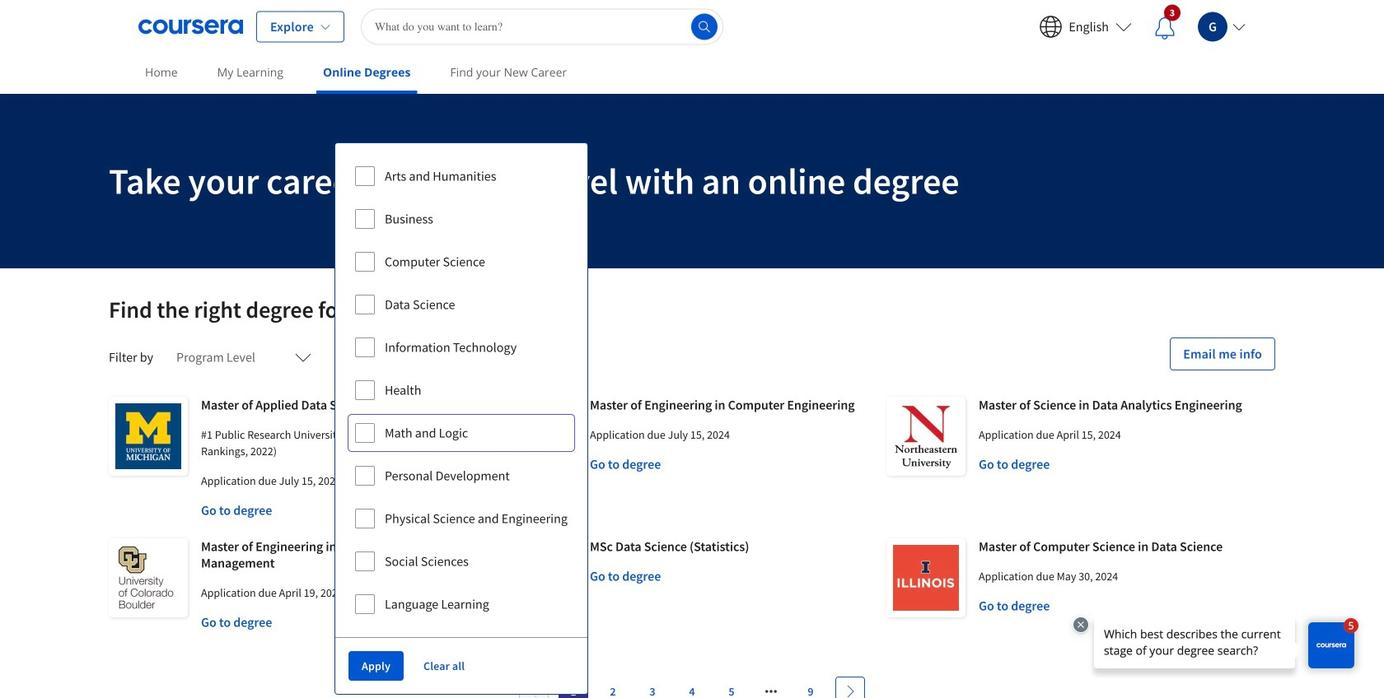 Task type: vqa. For each thing, say whether or not it's contained in the screenshot.
the Explore popup button
no



Task type: describe. For each thing, give the bounding box(es) containing it.
university of michigan image
[[109, 397, 188, 476]]

university of colorado boulder image
[[109, 539, 188, 618]]

northeastern university image
[[886, 397, 966, 476]]

coursera image
[[138, 14, 243, 40]]

options list list box
[[335, 143, 587, 638]]

dartmouth college image
[[498, 397, 577, 476]]



Task type: locate. For each thing, give the bounding box(es) containing it.
university of illinois at urbana-champaign image
[[886, 539, 966, 618]]

go to next page image
[[844, 685, 857, 699]]

actions toolbar
[[335, 638, 587, 695]]

None search field
[[361, 9, 723, 45]]



